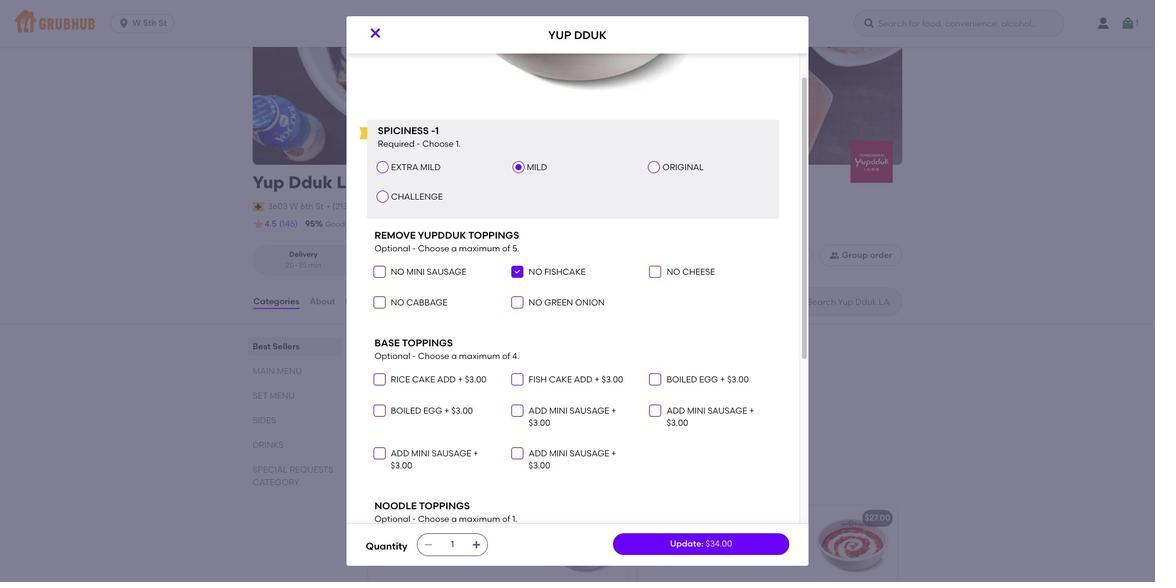 Task type: vqa. For each thing, say whether or not it's contained in the screenshot.
'Best Sellers'
yes



Task type: describe. For each thing, give the bounding box(es) containing it.
1 vertical spatial st
[[316, 201, 324, 212]]

group order
[[842, 250, 892, 261]]

no mini sausage
[[391, 267, 467, 277]]

- down the 'spiciness'
[[417, 139, 420, 149]]

about
[[310, 297, 335, 307]]

schedule
[[764, 250, 802, 261]]

choose inside spiciness -1 required - choose 1.
[[422, 139, 454, 149]]

good
[[325, 220, 345, 229]]

choose inside noodle toppings optional - choose a maximum of 1.
[[418, 514, 449, 525]]

1 horizontal spatial boiled egg + $3.00
[[667, 375, 749, 385]]

0 vertical spatial boiled
[[667, 375, 697, 385]]

fish cake add + $3.00
[[529, 375, 623, 385]]

set menu
[[253, 391, 295, 401]]

- right the 'spiciness'
[[431, 125, 435, 137]]

set
[[253, 391, 268, 401]]

sellers for best sellers most ordered on grubhub
[[397, 339, 439, 354]]

maximum inside remove yupdduk toppings optional - choose a maximum of 5.
[[459, 244, 500, 254]]

1 mild from the left
[[420, 162, 441, 173]]

no for no fishcake
[[529, 267, 542, 277]]

soup
[[422, 386, 446, 396]]

base toppings optional - choose a maximum of 4.
[[375, 338, 519, 362]]

main menu
[[253, 366, 302, 377]]

rice
[[391, 375, 410, 385]]

drinks
[[253, 441, 284, 451]]

4.5
[[265, 219, 277, 229]]

maximum for base toppings
[[459, 351, 500, 362]]

a for base toppings
[[451, 351, 457, 362]]

special
[[253, 465, 288, 475]]

a inside remove yupdduk toppings optional - choose a maximum of 5.
[[451, 244, 457, 254]]

1 vertical spatial boiled
[[391, 406, 421, 416]]

yupdduk
[[418, 230, 466, 241]]

4.
[[512, 351, 519, 362]]

delivery 20–35 min
[[286, 250, 321, 269]]

- inside base toppings optional - choose a maximum of 4.
[[412, 351, 416, 362]]

optional inside remove yupdduk toppings optional - choose a maximum of 5.
[[375, 244, 410, 254]]

optional for base
[[375, 351, 410, 362]]

ordered
[[388, 356, 420, 366]]

svg image for no fishcake
[[514, 268, 521, 276]]

base
[[375, 338, 400, 349]]

0 horizontal spatial egg
[[423, 406, 442, 416]]

pickup
[[396, 250, 420, 259]]

of for base toppings
[[502, 351, 510, 362]]

best sellers most ordered on grubhub
[[366, 339, 471, 366]]

pickup 0.4 mi • 20–30 min
[[376, 250, 441, 269]]

$13.00
[[596, 384, 622, 394]]

svg image inside main navigation navigation
[[863, 17, 875, 29]]

no for no mini sausage
[[391, 267, 404, 277]]

cake for rice
[[412, 375, 435, 385]]

sellers for best sellers
[[273, 342, 300, 352]]

option group containing delivery 20–35 min
[[253, 245, 459, 276]]

no green onion
[[529, 298, 605, 308]]

best for best sellers
[[253, 342, 271, 352]]

delivery
[[289, 250, 318, 259]]

toppings for noodle toppings
[[419, 501, 470, 512]]

required
[[378, 139, 415, 149]]

2 mild from the left
[[527, 162, 547, 173]]

no cabbage
[[391, 298, 448, 308]]

category
[[253, 478, 299, 488]]

subscription pass image
[[253, 202, 265, 212]]

food
[[347, 220, 363, 229]]

best sellers
[[253, 342, 300, 352]]

yup dduk la logo image
[[851, 141, 893, 183]]

1. inside noodle toppings optional - choose a maximum of 1.
[[512, 514, 517, 525]]

min inside delivery 20–35 min
[[308, 261, 321, 269]]

a for noodle toppings
[[451, 514, 457, 525]]

(213) 263-2355 button
[[332, 201, 391, 213]]

reviews
[[345, 297, 379, 307]]

3603 w 6th st button
[[267, 200, 324, 214]]

la
[[337, 172, 360, 193]]

sides
[[253, 416, 276, 426]]

remove
[[375, 230, 416, 241]]

$27.00 for yup o
[[865, 513, 891, 524]]

cheese
[[682, 267, 715, 277]]

choose inside base toppings optional - choose a maximum of 4.
[[418, 351, 449, 362]]

special requests category
[[253, 465, 333, 488]]

20–30
[[405, 261, 426, 269]]

save this restaurant image
[[848, 28, 863, 42]]

mi
[[389, 261, 397, 269]]

schedule button
[[742, 245, 813, 267]]

order
[[870, 250, 892, 261]]

1 inside spiciness -1 required - choose 1.
[[435, 125, 439, 137]]

main navigation navigation
[[0, 0, 1155, 47]]

cake for fish
[[549, 375, 572, 385]]

fish
[[529, 375, 547, 385]]

rice cake add + $3.00
[[391, 375, 487, 385]]

grubhub
[[434, 356, 471, 366]]

on
[[422, 356, 432, 366]]

1 horizontal spatial egg
[[699, 375, 718, 385]]

toppings inside remove yupdduk toppings optional - choose a maximum of 5.
[[468, 230, 519, 241]]

1 button
[[1121, 13, 1139, 34]]

st inside main navigation navigation
[[159, 18, 167, 28]]

group order button
[[820, 245, 903, 267]]

o
[[664, 513, 671, 524]]

fish-
[[374, 386, 397, 396]]

5th
[[143, 18, 157, 28]]

w inside main navigation navigation
[[132, 18, 141, 28]]

97
[[459, 219, 468, 229]]

most
[[366, 356, 386, 366]]

spiciness -1 required - choose 1.
[[378, 125, 461, 149]]

1. inside spiciness -1 required - choose 1.
[[456, 139, 461, 149]]

onion
[[575, 298, 605, 308]]

263-
[[353, 201, 371, 212]]

fish-cake soup image
[[539, 376, 629, 454]]

menu for set menu
[[270, 391, 295, 401]]

5.
[[512, 244, 519, 254]]

extra
[[391, 162, 418, 173]]

categories
[[253, 297, 299, 307]]

2355
[[371, 201, 391, 212]]

(213)
[[332, 201, 351, 212]]

92
[[372, 219, 382, 229]]



Task type: locate. For each thing, give the bounding box(es) containing it.
dduk
[[288, 172, 333, 193]]

categories button
[[253, 280, 300, 324]]

best up main
[[253, 342, 271, 352]]

no for no green onion
[[529, 298, 542, 308]]

1 a from the top
[[451, 244, 457, 254]]

a up 'input item quantity' "number field"
[[451, 514, 457, 525]]

of for noodle toppings
[[502, 514, 510, 525]]

of inside remove yupdduk toppings optional - choose a maximum of 5.
[[502, 244, 510, 254]]

no fishcake
[[529, 267, 586, 277]]

- inside noodle toppings optional - choose a maximum of 1.
[[412, 514, 416, 525]]

0 horizontal spatial sellers
[[273, 342, 300, 352]]

original
[[663, 162, 704, 173]]

dduk
[[396, 25, 434, 40], [574, 28, 607, 42], [395, 513, 420, 524]]

reviews button
[[345, 280, 380, 324]]

0 vertical spatial toppings
[[468, 230, 519, 241]]

menu right main
[[277, 366, 302, 377]]

noodle
[[375, 501, 417, 512]]

optional down noodle
[[375, 514, 410, 525]]

requests
[[290, 465, 333, 475]]

mild
[[420, 162, 441, 173], [527, 162, 547, 173]]

1 vertical spatial of
[[502, 351, 510, 362]]

2 vertical spatial toppings
[[419, 501, 470, 512]]

0 vertical spatial boiled egg + $3.00
[[667, 375, 749, 385]]

2 vertical spatial a
[[451, 514, 457, 525]]

• left (213)
[[327, 201, 330, 212]]

0 vertical spatial of
[[502, 244, 510, 254]]

search icon image
[[788, 295, 803, 309]]

0 vertical spatial menu
[[277, 366, 302, 377]]

2 vertical spatial maximum
[[459, 514, 500, 525]]

yup o image
[[808, 506, 898, 582]]

menu for main menu
[[277, 366, 302, 377]]

1 vertical spatial maximum
[[459, 351, 500, 362]]

yup o
[[645, 513, 671, 524]]

1 horizontal spatial st
[[316, 201, 324, 212]]

2 of from the top
[[502, 351, 510, 362]]

1 vertical spatial menu
[[270, 391, 295, 401]]

optional inside base toppings optional - choose a maximum of 4.
[[375, 351, 410, 362]]

challenge
[[391, 192, 443, 202]]

-
[[431, 125, 435, 137], [417, 139, 420, 149], [412, 244, 416, 254], [412, 351, 416, 362], [412, 514, 416, 525]]

1 optional from the top
[[375, 244, 410, 254]]

best
[[366, 339, 394, 354], [253, 342, 271, 352]]

• right mi
[[400, 261, 402, 269]]

a right on
[[451, 351, 457, 362]]

optional for noodle
[[375, 514, 410, 525]]

optional
[[375, 244, 410, 254], [375, 351, 410, 362], [375, 514, 410, 525]]

- down noodle
[[412, 514, 416, 525]]

yup
[[366, 25, 393, 40], [549, 28, 571, 42], [375, 513, 393, 524], [645, 513, 662, 524]]

update:
[[670, 539, 704, 549]]

1 horizontal spatial mild
[[527, 162, 547, 173]]

svg image for w 5th st
[[118, 17, 130, 29]]

svg image
[[1121, 16, 1136, 31], [118, 17, 130, 29], [368, 26, 383, 40], [514, 268, 521, 276], [514, 299, 521, 307], [652, 407, 659, 414], [514, 450, 521, 457]]

1 horizontal spatial best
[[366, 339, 394, 354]]

no left cheese
[[667, 267, 680, 277]]

0 horizontal spatial mild
[[420, 162, 441, 173]]

toppings inside base toppings optional - choose a maximum of 4.
[[402, 338, 453, 349]]

a inside noodle toppings optional - choose a maximum of 1.
[[451, 514, 457, 525]]

- left on
[[412, 351, 416, 362]]

optional down base
[[375, 351, 410, 362]]

yup
[[253, 172, 284, 193]]

3 maximum from the top
[[459, 514, 500, 525]]

quantity
[[366, 541, 407, 553]]

0 horizontal spatial best
[[253, 342, 271, 352]]

$27.00 for yup dduk
[[595, 513, 621, 524]]

Input item quantity number field
[[439, 534, 466, 556]]

w 5th st button
[[110, 14, 180, 33]]

3 a from the top
[[451, 514, 457, 525]]

best up most
[[366, 339, 394, 354]]

sellers up main menu
[[273, 342, 300, 352]]

choose up 'input item quantity' "number field"
[[418, 514, 449, 525]]

svg image for 1
[[1121, 16, 1136, 31]]

fishcake
[[544, 267, 586, 277]]

st right 5th
[[159, 18, 167, 28]]

maximum left 4.
[[459, 351, 500, 362]]

1 vertical spatial 1.
[[512, 514, 517, 525]]

maximum inside noodle toppings optional - choose a maximum of 1.
[[459, 514, 500, 525]]

3603 w 6th st
[[268, 201, 324, 212]]

0 vertical spatial egg
[[699, 375, 718, 385]]

1 horizontal spatial 1.
[[512, 514, 517, 525]]

0 horizontal spatial 1
[[435, 125, 439, 137]]

add mini sausage + $3.00
[[529, 406, 616, 428], [667, 406, 754, 428], [391, 449, 478, 471], [529, 449, 616, 471]]

1
[[1136, 18, 1139, 28], [435, 125, 439, 137]]

cake up soup
[[412, 375, 435, 385]]

maximum inside base toppings optional - choose a maximum of 4.
[[459, 351, 500, 362]]

2 vertical spatial of
[[502, 514, 510, 525]]

no left "cabbage"
[[391, 298, 404, 308]]

of inside noodle toppings optional - choose a maximum of 1.
[[502, 514, 510, 525]]

1.
[[456, 139, 461, 149], [512, 514, 517, 525]]

0 vertical spatial st
[[159, 18, 167, 28]]

1 vertical spatial toppings
[[402, 338, 453, 349]]

min down the delivery
[[308, 261, 321, 269]]

- inside remove yupdduk toppings optional - choose a maximum of 5.
[[412, 244, 416, 254]]

0 horizontal spatial boiled egg + $3.00
[[391, 406, 473, 416]]

20–35
[[286, 261, 307, 269]]

1 vertical spatial w
[[290, 201, 298, 212]]

a inside base toppings optional - choose a maximum of 4.
[[451, 351, 457, 362]]

noodle toppings optional - choose a maximum of 1.
[[375, 501, 517, 525]]

maximum
[[459, 244, 500, 254], [459, 351, 500, 362], [459, 514, 500, 525]]

w 5th st
[[132, 18, 167, 28]]

toppings up 5.
[[468, 230, 519, 241]]

choose inside remove yupdduk toppings optional - choose a maximum of 5.
[[418, 244, 449, 254]]

sellers up on
[[397, 339, 439, 354]]

option group
[[253, 245, 459, 276]]

1 maximum from the top
[[459, 244, 500, 254]]

star icon image
[[253, 219, 265, 231]]

0 vertical spatial optional
[[375, 244, 410, 254]]

1 vertical spatial a
[[451, 351, 457, 362]]

0 horizontal spatial $27.00
[[595, 513, 621, 524]]

no left the fishcake
[[529, 267, 542, 277]]

spiciness
[[378, 125, 429, 137]]

green
[[544, 298, 573, 308]]

menu right the set
[[270, 391, 295, 401]]

no
[[391, 267, 404, 277], [529, 267, 542, 277], [667, 267, 680, 277], [391, 298, 404, 308], [529, 298, 542, 308]]

0 horizontal spatial boiled
[[391, 406, 421, 416]]

1 horizontal spatial boiled
[[667, 375, 697, 385]]

svg image
[[863, 17, 875, 29], [376, 268, 383, 276], [652, 268, 659, 276], [376, 299, 383, 307], [376, 376, 383, 383], [514, 376, 521, 383], [652, 376, 659, 383], [376, 407, 383, 414], [514, 407, 521, 414], [376, 450, 383, 457], [424, 540, 433, 550], [472, 540, 482, 550]]

toppings for base toppings
[[402, 338, 453, 349]]

0 vertical spatial 1.
[[456, 139, 461, 149]]

$27.00
[[595, 513, 621, 524], [865, 513, 891, 524]]

no cheese
[[667, 267, 715, 277]]

remove yupdduk toppings optional - choose a maximum of 5.
[[375, 230, 519, 254]]

sellers
[[397, 339, 439, 354], [273, 342, 300, 352]]

1 vertical spatial egg
[[423, 406, 442, 416]]

0 horizontal spatial w
[[132, 18, 141, 28]]

sausage
[[427, 267, 467, 277], [570, 406, 609, 416], [708, 406, 747, 416], [432, 449, 471, 459], [570, 449, 609, 459]]

of inside base toppings optional - choose a maximum of 4.
[[502, 351, 510, 362]]

share icon image
[[875, 28, 889, 42]]

egg
[[699, 375, 718, 385], [423, 406, 442, 416]]

1 horizontal spatial min
[[428, 261, 441, 269]]

95
[[305, 219, 315, 229]]

no right 0.4 on the left top of the page
[[391, 267, 404, 277]]

0 vertical spatial w
[[132, 18, 141, 28]]

2 a from the top
[[451, 351, 457, 362]]

toppings
[[468, 230, 519, 241], [402, 338, 453, 349], [419, 501, 470, 512]]

st
[[159, 18, 167, 28], [316, 201, 324, 212]]

1 horizontal spatial •
[[400, 261, 402, 269]]

main
[[253, 366, 275, 377]]

best inside best sellers most ordered on grubhub
[[366, 339, 394, 354]]

no left the green
[[529, 298, 542, 308]]

1 horizontal spatial $27.00
[[865, 513, 891, 524]]

cabbage
[[406, 298, 448, 308]]

good food
[[325, 220, 363, 229]]

2 vertical spatial optional
[[375, 514, 410, 525]]

choose up rice cake add + $3.00
[[418, 351, 449, 362]]

save this restaurant button
[[845, 24, 866, 46]]

extra mild
[[391, 162, 441, 173]]

1 vertical spatial 1
[[435, 125, 439, 137]]

maximum for noodle toppings
[[459, 514, 500, 525]]

st right the 6th
[[316, 201, 324, 212]]

1 horizontal spatial w
[[290, 201, 298, 212]]

a down yupdduk
[[451, 244, 457, 254]]

•
[[327, 201, 330, 212], [400, 261, 402, 269]]

svg image for no green onion
[[514, 299, 521, 307]]

min
[[308, 261, 321, 269], [428, 261, 441, 269]]

of
[[502, 244, 510, 254], [502, 351, 510, 362], [502, 514, 510, 525]]

w left the 6th
[[290, 201, 298, 212]]

choose up extra mild
[[422, 139, 454, 149]]

1 vertical spatial •
[[400, 261, 402, 269]]

0.4
[[376, 261, 386, 269]]

no for no cheese
[[667, 267, 680, 277]]

cake right 'fish'
[[549, 375, 572, 385]]

0 vertical spatial 1
[[1136, 18, 1139, 28]]

1 min from the left
[[308, 261, 321, 269]]

0 horizontal spatial min
[[308, 261, 321, 269]]

sellers inside best sellers most ordered on grubhub
[[397, 339, 439, 354]]

• inside pickup 0.4 mi • 20–30 min
[[400, 261, 402, 269]]

w left 5th
[[132, 18, 141, 28]]

svg image inside 1 button
[[1121, 16, 1136, 31]]

0 vertical spatial •
[[327, 201, 330, 212]]

menu
[[277, 366, 302, 377], [270, 391, 295, 401]]

$34.00
[[706, 539, 732, 549]]

about button
[[309, 280, 336, 324]]

maximum up 'input item quantity' "number field"
[[459, 514, 500, 525]]

yup dduk la
[[253, 172, 360, 193]]

3603
[[268, 201, 288, 212]]

min inside pickup 0.4 mi • 20–30 min
[[428, 261, 441, 269]]

svg image for yup dduk
[[368, 26, 383, 40]]

cake for fish-
[[397, 386, 420, 396]]

1 vertical spatial boiled egg + $3.00
[[391, 406, 473, 416]]

w
[[132, 18, 141, 28], [290, 201, 298, 212]]

optional down remove
[[375, 244, 410, 254]]

3 of from the top
[[502, 514, 510, 525]]

min right 20–30 at the top
[[428, 261, 441, 269]]

2 optional from the top
[[375, 351, 410, 362]]

svg image inside the w 5th st button
[[118, 17, 130, 29]]

toppings up 'input item quantity' "number field"
[[419, 501, 470, 512]]

maximum down 97
[[459, 244, 500, 254]]

0 horizontal spatial st
[[159, 18, 167, 28]]

group
[[842, 250, 868, 261]]

choose down yupdduk
[[418, 244, 449, 254]]

2 min from the left
[[428, 261, 441, 269]]

toppings up on
[[402, 338, 453, 349]]

1 of from the top
[[502, 244, 510, 254]]

choose
[[422, 139, 454, 149], [418, 244, 449, 254], [418, 351, 449, 362], [418, 514, 449, 525]]

update: $34.00
[[670, 539, 732, 549]]

optional inside noodle toppings optional - choose a maximum of 1.
[[375, 514, 410, 525]]

• (213) 263-2355
[[327, 201, 391, 212]]

1 inside button
[[1136, 18, 1139, 28]]

1 vertical spatial optional
[[375, 351, 410, 362]]

1 horizontal spatial sellers
[[397, 339, 439, 354]]

- up 20–30 at the top
[[412, 244, 416, 254]]

cake down rice
[[397, 386, 420, 396]]

toppings inside noodle toppings optional - choose a maximum of 1.
[[419, 501, 470, 512]]

people icon image
[[830, 251, 840, 261]]

0 horizontal spatial •
[[327, 201, 330, 212]]

no for no cabbage
[[391, 298, 404, 308]]

yup dduk image
[[538, 506, 628, 582]]

best for best sellers most ordered on grubhub
[[366, 339, 394, 354]]

Search Yup Dduk LA search field
[[806, 297, 898, 308]]

1 horizontal spatial 1
[[1136, 18, 1139, 28]]

2 maximum from the top
[[459, 351, 500, 362]]

0 horizontal spatial 1.
[[456, 139, 461, 149]]

0 vertical spatial maximum
[[459, 244, 500, 254]]

(146)
[[279, 219, 298, 229]]

fish-cake soup
[[374, 386, 446, 396]]

1 $27.00 from the left
[[595, 513, 621, 524]]

6th
[[300, 201, 314, 212]]

2 $27.00 from the left
[[865, 513, 891, 524]]

3 optional from the top
[[375, 514, 410, 525]]

0 vertical spatial a
[[451, 244, 457, 254]]



